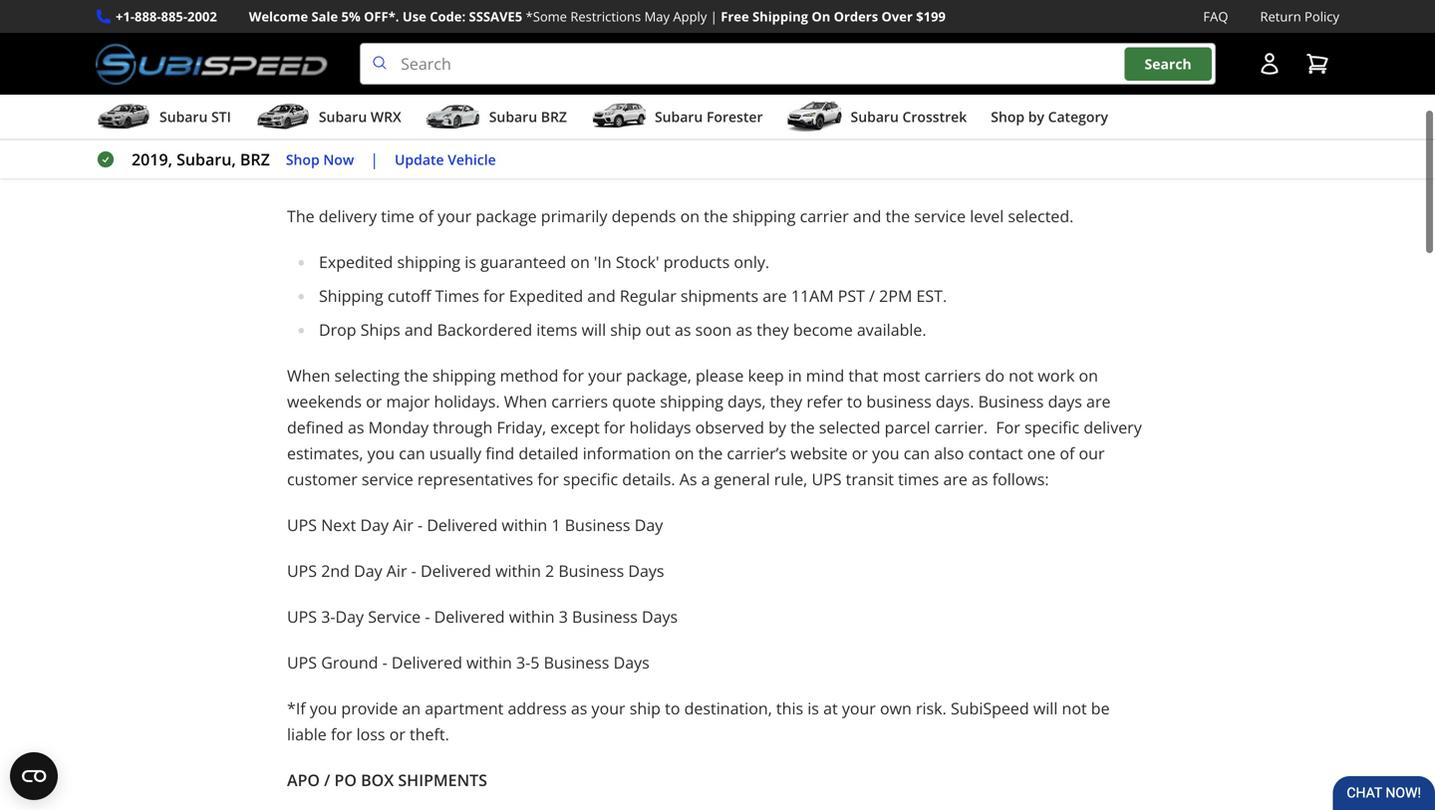 Task type: describe. For each thing, give the bounding box(es) containing it.
1 horizontal spatial you
[[367, 443, 395, 464]]

sale
[[311, 7, 338, 25]]

change
[[948, 88, 1002, 109]]

ship down need
[[1043, 62, 1074, 83]]

is inside *if you provide an apartment address as your ship to destination, this is at your own risk. subispeed will not be liable for loss or theft.
[[808, 698, 819, 719]]

business
[[866, 391, 932, 412]]

business right the 5
[[544, 652, 609, 673]]

subaru forester
[[655, 107, 763, 126]]

for right method
[[563, 365, 584, 386]]

customer inside the . orders requiring additional verification (security concerns, incorrect information, etc.) may need additional processing time. items listed as "on order" or "out of stock" typically ship by the estimated ship date listed on the product page. these estimated dates are not guaranteed and are subject to change periodically. our customer service representatives monitor backorders daily to ensure your order ships as soon as possible.
[[287, 114, 358, 135]]

within left the 5
[[466, 652, 512, 673]]

and inside the . orders requiring additional verification (security concerns, incorrect information, etc.) may need additional processing time. items listed as "on order" or "out of stock" typically ship by the estimated ship date listed on the product page. these estimated dates are not guaranteed and are subject to change periodically. our customer service representatives monitor backorders daily to ensure your order ships as soon as possible.
[[810, 88, 838, 109]]

0 vertical spatial stock"
[[597, 10, 643, 32]]

subispeed
[[951, 698, 1029, 719]]

shipping up "holidays."
[[432, 365, 496, 386]]

2 horizontal spatial you
[[872, 443, 900, 464]]

delivered up an
[[392, 652, 462, 673]]

1 horizontal spatial a
[[905, 10, 914, 32]]

as left "on
[[581, 62, 598, 83]]

not inside the . orders requiring additional verification (security concerns, incorrect information, etc.) may need additional processing time. items listed as "on order" or "out of stock" typically ship by the estimated ship date listed on the product page. these estimated dates are not guaranteed and are subject to change periodically. our customer service representatives monitor backorders daily to ensure your order ships as soon as possible.
[[691, 88, 716, 109]]

ups for ups 3-day service - delivered within 3 business days
[[287, 606, 317, 628]]

information
[[583, 443, 671, 464]]

1 vertical spatial service
[[914, 205, 966, 227]]

0 vertical spatial estimated
[[964, 62, 1038, 83]]

items
[[492, 62, 533, 83]]

theft.
[[410, 724, 449, 745]]

follows:
[[992, 469, 1049, 490]]

0 vertical spatial items
[[463, 10, 504, 32]]

are down also
[[943, 469, 968, 490]]

will inside *if you provide an apartment address as your ship to destination, this is at your own risk. subispeed will not be liable for loss or theft.
[[1033, 698, 1058, 719]]

general
[[714, 469, 770, 490]]

stock" inside the . orders requiring additional verification (security concerns, incorrect information, etc.) may need additional processing time. items listed as "on order" or "out of stock" typically ship by the estimated ship date listed on the product page. these estimated dates are not guaranteed and are subject to change periodically. our customer service representatives monitor backorders daily to ensure your order ships as soon as possible.
[[765, 62, 810, 83]]

within for 2
[[495, 560, 541, 582]]

days,
[[728, 391, 766, 412]]

1 vertical spatial listed
[[537, 62, 577, 83]]

1 horizontal spatial specific
[[1025, 417, 1080, 438]]

are up order
[[842, 88, 867, 109]]

selected.
[[1008, 205, 1074, 227]]

0 horizontal spatial |
[[370, 149, 379, 170]]

only.
[[734, 251, 769, 273]]

shipping up 'cutoff'
[[397, 251, 461, 273]]

to inside *if you provide an apartment address as your ship to destination, this is at your own risk. subispeed will not be liable for loss or theft.
[[665, 698, 680, 719]]

the up website in the right bottom of the page
[[790, 417, 815, 438]]

carrier's
[[727, 443, 786, 464]]

package,
[[626, 365, 691, 386]]

subispeed logo image
[[96, 43, 328, 85]]

1 can from the left
[[399, 443, 425, 464]]

11am
[[791, 285, 834, 307]]

liable
[[287, 724, 327, 745]]

0 horizontal spatial brz
[[240, 149, 270, 170]]

0 vertical spatial listed
[[509, 10, 549, 32]]

ups inside when selecting the shipping method for your package, please keep in mind that most carriers do not work on weekends or major holidays. when carriers quote shipping days, they refer to business days. business days are defined as monday through friday, except for holidays observed by the selected parcel carrier.  for specific delivery estimates, you can usually find detailed information on the carrier's website or you can also contact one of our customer service representatives for specific details. as a general rule, ups transit times are as follows:
[[812, 469, 842, 490]]

subaru crosstrek button
[[787, 99, 967, 139]]

*if you provide an apartment address as your ship to destination, this is at your own risk. subispeed will not be liable for loss or theft.
[[287, 698, 1110, 745]]

12pm
[[1040, 10, 1083, 32]]

drop ships and backordered items will ship out as soon as they become available. ​
[[319, 319, 931, 340]]

subaru for subaru brz
[[489, 107, 537, 126]]

now
[[323, 150, 354, 169]]

daily
[[689, 114, 724, 135]]

1 vertical spatial when
[[504, 391, 547, 412]]

subaru for subaru forester
[[655, 107, 703, 126]]

0 horizontal spatial additional
[[287, 62, 361, 83]]

if
[[815, 10, 824, 32]]

1
[[552, 514, 561, 536]]

the left product
[[355, 88, 379, 109]]

return policy link
[[1260, 6, 1339, 27]]

2 vertical spatial /
[[324, 770, 330, 791]]

shop by category
[[991, 107, 1108, 126]]

order"
[[634, 62, 684, 83]]

subaru brz
[[489, 107, 567, 126]]

are right days
[[1086, 391, 1111, 412]]

delivery inside when selecting the shipping method for your package, please keep in mind that most carriers do not work on weekends or major holidays. when carriers quote shipping days, they refer to business days. business days are defined as monday through friday, except for holidays observed by the selected parcel carrier.  for specific delivery estimates, you can usually find detailed information on the carrier's website or you can also contact one of our customer service representatives for specific details. as a general rule, ups transit times are as follows:
[[1084, 417, 1142, 438]]

transit times
[[287, 160, 402, 181]]

ups ground - delivered within 3-5 business days
[[287, 652, 650, 673]]

representatives inside when selecting the shipping method for your package, please keep in mind that most carriers do not work on weekends or major holidays. when carriers quote shipping days, they refer to business days. business days are defined as monday through friday, except for holidays observed by the selected parcel carrier.  for specific delivery estimates, you can usually find detailed information on the carrier's website or you can also contact one of our customer service representatives for specific details. as a general rule, ups transit times are as follows:
[[417, 469, 533, 490]]

on up as
[[675, 443, 694, 464]]

periodically.
[[1006, 88, 1095, 109]]

the down observed
[[698, 443, 723, 464]]

vehicle
[[448, 150, 496, 169]]

may
[[998, 36, 1029, 57]]

1 horizontal spatial additional
[[488, 36, 562, 57]]

button image
[[1258, 52, 1282, 76]]

ground
[[321, 652, 378, 673]]

package
[[476, 205, 537, 227]]

monitor
[[537, 114, 597, 135]]

order
[[841, 114, 883, 135]]

weekday
[[918, 10, 983, 32]]

/ inside 12pm pst / 3pm est
[[1119, 10, 1125, 32]]

customer inside when selecting the shipping method for your package, please keep in mind that most carriers do not work on weekends or major holidays. when carriers quote shipping days, they refer to business days. business days are defined as monday through friday, except for holidays observed by the selected parcel carrier.  for specific delivery estimates, you can usually find detailed information on the carrier's website or you can also contact one of our customer service representatives for specific details. as a general rule, ups transit times are as follows:
[[287, 469, 358, 490]]

1 horizontal spatial |
[[710, 7, 717, 25]]

day for ups next day air - delivered within 1 business day
[[360, 514, 389, 536]]

as up estimates,
[[348, 417, 364, 438]]

as right out
[[675, 319, 691, 340]]

a subaru crosstrek thumbnail image image
[[787, 102, 843, 132]]

as left "in
[[553, 10, 569, 32]]

estimates,
[[287, 443, 363, 464]]

containing
[[381, 10, 459, 32]]

0 vertical spatial expedited
[[319, 251, 393, 273]]

selected
[[819, 417, 881, 438]]

to right daily
[[728, 114, 743, 135]]

delivered for 1
[[427, 514, 498, 536]]

subaru crosstrek
[[851, 107, 967, 126]]

as down "contact"
[[972, 469, 988, 490]]

0 horizontal spatial is
[[465, 251, 476, 273]]

2 vertical spatial listed
[[287, 88, 327, 109]]

may
[[644, 7, 670, 25]]

soon inside the . orders requiring additional verification (security concerns, incorrect information, etc.) may need additional processing time. items listed as "on order" or "out of stock" typically ship by the estimated ship date listed on the product page. these estimated dates are not guaranteed and are subject to change periodically. our customer service representatives monitor backorders daily to ensure your order ships as soon as possible.
[[950, 114, 987, 135]]

0 vertical spatial delivery
[[319, 205, 377, 227]]

incorrect
[[796, 36, 862, 57]]

0 horizontal spatial carriers
[[551, 391, 608, 412]]

. orders requiring additional verification (security concerns, incorrect information, etc.) may need additional processing time. items listed as "on order" or "out of stock" typically ship by the estimated ship date listed on the product page. these estimated dates are not guaranteed and are subject to change periodically. our customer service representatives monitor backorders daily to ensure your order ships as soon as possible.
[[287, 36, 1128, 135]]

within for 3
[[509, 606, 555, 628]]

forester
[[707, 107, 763, 126]]

0 horizontal spatial guaranteed
[[480, 251, 566, 273]]

subaru brz button
[[425, 99, 567, 139]]

shipping cutoff times for expedited and regular shipments are 11am pst / 2pm est.
[[319, 285, 947, 307]]

observed
[[695, 417, 764, 438]]

or down selecting
[[366, 391, 382, 412]]

within for 1
[[502, 514, 547, 536]]

return policy
[[1260, 7, 1339, 25]]

one
[[1027, 443, 1056, 464]]

do
[[985, 365, 1005, 386]]

for up information
[[604, 417, 625, 438]]

to right subject
[[929, 88, 944, 109]]

policy
[[1305, 7, 1339, 25]]

work
[[1038, 365, 1075, 386]]

by inside the . orders requiring additional verification (security concerns, incorrect information, etc.) may need additional processing time. items listed as "on order" or "out of stock" typically ship by the estimated ship date listed on the product page. these estimated dates are not guaranteed and are subject to change periodically. our customer service representatives monitor backorders daily to ensure your order ships as soon as possible.
[[914, 62, 932, 83]]

our
[[1099, 88, 1128, 109]]

service inside when selecting the shipping method for your package, please keep in mind that most carriers do not work on weekends or major holidays. when carriers quote shipping days, they refer to business days. business days are defined as monday through friday, except for holidays observed by the selected parcel carrier.  for specific delivery estimates, you can usually find detailed information on the carrier's website or you can also contact one of our customer service representatives for specific details. as a general rule, ups transit times are as follows:
[[362, 469, 413, 490]]

out
[[645, 319, 671, 340]]

ensure
[[747, 114, 799, 135]]

+1-888-885-2002 link
[[116, 6, 217, 27]]

1 vertical spatial /
[[869, 285, 875, 307]]

0 horizontal spatial estimated
[[539, 88, 613, 109]]

backordered
[[437, 319, 532, 340]]

on left the 'in
[[570, 251, 590, 273]]

brz inside dropdown button
[[541, 107, 567, 126]]

day for ups 2nd day air - delivered within 2 business days
[[354, 560, 382, 582]]

days for ups 3-day service - delivered within 3 business days
[[642, 606, 678, 628]]

ship left out
[[610, 319, 641, 340]]

return
[[1260, 7, 1301, 25]]

rule,
[[774, 469, 808, 490]]

1 vertical spatial soon
[[695, 319, 732, 340]]

update vehicle button
[[395, 148, 496, 171]]

ship up the (security
[[676, 10, 707, 32]]

friday,
[[497, 417, 546, 438]]

product
[[383, 88, 442, 109]]

your inside the . orders requiring additional verification (security concerns, incorrect information, etc.) may need additional processing time. items listed as "on order" or "out of stock" typically ship by the estimated ship date listed on the product page. these estimated dates are not guaranteed and are subject to change periodically. our customer service representatives monitor backorders daily to ensure your order ships as soon as possible.
[[803, 114, 837, 135]]

0 horizontal spatial pst
[[838, 285, 865, 307]]

for down detailed
[[537, 469, 559, 490]]

by inside when selecting the shipping method for your package, please keep in mind that most carriers do not work on weekends or major holidays. when carriers quote shipping days, they refer to business days. business days are defined as monday through friday, except for holidays observed by the selected parcel carrier.  for specific delivery estimates, you can usually find detailed information on the carrier's website or you can also contact one of our customer service representatives for specific details. as a general rule, ups transit times are as follows:
[[768, 417, 786, 438]]

0 horizontal spatial specific
[[563, 469, 618, 490]]

885-
[[161, 7, 187, 25]]

a subaru sti thumbnail image image
[[96, 102, 151, 132]]

subaru for subaru wrx
[[319, 107, 367, 126]]

as down change
[[991, 114, 1007, 135]]

you inside *if you provide an apartment address as your ship to destination, this is at your own risk. subispeed will not be liable for loss or theft.
[[310, 698, 337, 719]]

shop now link
[[286, 148, 354, 171]]

through
[[433, 417, 493, 438]]

2nd
[[321, 560, 350, 582]]

- for next
[[418, 514, 423, 536]]

dates
[[617, 88, 658, 109]]

12pm pst / 3pm est
[[287, 10, 1125, 57]]

by inside dropdown button
[[1028, 107, 1044, 126]]

as
[[679, 469, 697, 490]]

2019, subaru, brz
[[132, 149, 270, 170]]

1 vertical spatial expedited
[[509, 285, 583, 307]]

the up change
[[936, 62, 960, 83]]

service inside the . orders requiring additional verification (security concerns, incorrect information, etc.) may need additional processing time. items listed as "on order" or "out of stock" typically ship by the estimated ship date listed on the product page. these estimated dates are not guaranteed and are subject to change periodically. our customer service representatives monitor backorders daily to ensure your order ships as soon as possible.
[[362, 114, 413, 135]]

the up products
[[704, 205, 728, 227]]

the right the carrier
[[886, 205, 910, 227]]

drop
[[319, 319, 356, 340]]

1 vertical spatial items
[[536, 319, 577, 340]]

level
[[970, 205, 1004, 227]]

are down order"
[[662, 88, 687, 109]]

+1-888-885-2002
[[116, 7, 217, 25]]

subaru sti button
[[96, 99, 231, 139]]

and down 'cutoff'
[[405, 319, 433, 340]]

2 can from the left
[[904, 443, 930, 464]]

time.
[[450, 62, 487, 83]]

in
[[788, 365, 802, 386]]

2 vertical spatial days
[[614, 652, 650, 673]]

5
[[530, 652, 540, 673]]



Task type: locate. For each thing, give the bounding box(es) containing it.
0 vertical spatial soon
[[950, 114, 987, 135]]

your right at
[[842, 698, 876, 719]]

1 vertical spatial will
[[582, 319, 606, 340]]

over
[[882, 7, 913, 25]]

ship inside *if you provide an apartment address as your ship to destination, this is at your own risk. subispeed will not be liable for loss or theft.
[[630, 698, 661, 719]]

customer up shop now
[[287, 114, 358, 135]]

0 horizontal spatial a
[[701, 469, 710, 490]]

open widget image
[[10, 752, 58, 800]]

business for ups 3-day service - delivered within 3 business days
[[572, 606, 638, 628]]

shop for shop now
[[286, 150, 320, 169]]

restrictions
[[570, 7, 641, 25]]

0 vertical spatial additional
[[488, 36, 562, 57]]

service left level
[[914, 205, 966, 227]]

0 vertical spatial guaranteed
[[720, 88, 806, 109]]

pst
[[1087, 10, 1115, 32], [838, 285, 865, 307]]

shop
[[991, 107, 1025, 126], [286, 150, 320, 169]]

shop by category button
[[991, 99, 1108, 139]]

will left be
[[1033, 698, 1058, 719]]

0 vertical spatial a
[[905, 10, 914, 32]]

0 horizontal spatial stock"
[[597, 10, 643, 32]]

1 horizontal spatial pst
[[1087, 10, 1115, 32]]

expedited down 'expedited shipping is guaranteed on 'in stock' products only.'
[[509, 285, 583, 307]]

on left wrx
[[331, 88, 351, 109]]

is up times
[[465, 251, 476, 273]]

- up ups 2nd day air - delivered within 2 business days
[[418, 514, 423, 536]]

"in
[[573, 10, 593, 32]]

subject
[[871, 88, 924, 109]]

orders
[[328, 10, 377, 32]]

0 vertical spatial will
[[647, 10, 671, 32]]

shop inside shop now link
[[286, 150, 320, 169]]

not up daily
[[691, 88, 716, 109]]

1 horizontal spatial estimated
[[964, 62, 1038, 83]]

business for ups next day air - delivered within 1 business day
[[565, 514, 630, 536]]

1 vertical spatial shop
[[286, 150, 320, 169]]

1 vertical spatial estimated
[[539, 88, 613, 109]]

pst right "12pm"
[[1087, 10, 1115, 32]]

mind
[[806, 365, 844, 386]]

1 horizontal spatial delivery
[[1084, 417, 1142, 438]]

day left service
[[335, 606, 364, 628]]

listed
[[509, 10, 549, 32], [537, 62, 577, 83], [287, 88, 327, 109]]

and down 'typically' at the top
[[810, 88, 838, 109]]

not left be
[[1062, 698, 1087, 719]]

provide
[[341, 698, 398, 719]]

| left free
[[710, 7, 717, 25]]

2 representatives from the top
[[417, 469, 533, 490]]

selecting
[[334, 365, 400, 386]]

guaranteed up ensure
[[720, 88, 806, 109]]

4 subaru from the left
[[655, 107, 703, 126]]

within left 2
[[495, 560, 541, 582]]

1 vertical spatial air
[[386, 560, 407, 582]]

3-
[[321, 606, 335, 628], [516, 652, 530, 673]]

business right 3
[[572, 606, 638, 628]]

or inside the . orders requiring additional verification (security concerns, incorrect information, etc.) may need additional processing time. items listed as "on order" or "out of stock" typically ship by the estimated ship date listed on the product page. these estimated dates are not guaranteed and are subject to change periodically. our customer service representatives monitor backorders daily to ensure your order ships as soon as possible.
[[688, 62, 704, 83]]

0 vertical spatial of
[[745, 62, 760, 83]]

contact
[[968, 443, 1023, 464]]

0 vertical spatial shipping
[[752, 7, 808, 25]]

subaru,
[[177, 149, 236, 170]]

on up information,
[[881, 10, 901, 32]]

a right as
[[701, 469, 710, 490]]

or inside *if you provide an apartment address as your ship to destination, this is at your own risk. subispeed will not be liable for loss or theft.
[[389, 724, 406, 745]]

- up service
[[411, 560, 416, 582]]

0 horizontal spatial by
[[768, 417, 786, 438]]

a subaru brz thumbnail image image
[[425, 102, 481, 132]]

holidays
[[629, 417, 691, 438]]

1 horizontal spatial shop
[[991, 107, 1025, 126]]

a left the $199
[[905, 10, 914, 32]]

- for 3-
[[425, 606, 430, 628]]

1 horizontal spatial carriers
[[924, 365, 981, 386]]

be
[[1091, 698, 1110, 719]]

day right 2nd
[[354, 560, 382, 582]]

and down the 'in
[[587, 285, 616, 307]]

your left order
[[803, 114, 837, 135]]

a subaru forester thumbnail image image
[[591, 102, 647, 132]]

delivered for 3
[[434, 606, 505, 628]]

the
[[711, 10, 735, 32], [936, 62, 960, 83], [355, 88, 379, 109], [704, 205, 728, 227], [886, 205, 910, 227], [404, 365, 428, 386], [790, 417, 815, 438], [698, 443, 723, 464]]

0 horizontal spatial not
[[691, 88, 716, 109]]

orders down off*.
[[360, 36, 412, 57]]

when selecting the shipping method for your package, please keep in mind that most carriers do not work on weekends or major holidays. when carriers quote shipping days, they refer to business days. business days are defined as monday through friday, except for holidays observed by the selected parcel carrier.  for specific delivery estimates, you can usually find detailed information on the carrier's website or you can also contact one of our customer service representatives for specific details. as a general rule, ups transit times are as follows:
[[287, 365, 1142, 490]]

ups for ups 2nd day air - delivered within 2 business days
[[287, 560, 317, 582]]

ups for ups ground - delivered within 3-5 business days
[[287, 652, 317, 673]]

representatives down usually
[[417, 469, 533, 490]]

shop for shop by category
[[991, 107, 1025, 126]]

stock" up "verification"
[[597, 10, 643, 32]]

business inside when selecting the shipping method for your package, please keep in mind that most carriers do not work on weekends or major holidays. when carriers quote shipping days, they refer to business days. business days are defined as monday through friday, except for holidays observed by the selected parcel carrier.  for specific delivery estimates, you can usually find detailed information on the carrier's website or you can also contact one of our customer service representatives for specific details. as a general rule, ups transit times are as follows:
[[978, 391, 1044, 412]]

day for ups 3-day service - delivered within 3 business days
[[335, 606, 364, 628]]

destination,
[[684, 698, 772, 719]]

or up 'transit' at the bottom right of page
[[852, 443, 868, 464]]

a inside when selecting the shipping method for your package, please keep in mind that most carriers do not work on weekends or major holidays. when carriers quote shipping days, they refer to business days. business days are defined as monday through friday, except for holidays observed by the selected parcel carrier.  for specific delivery estimates, you can usually find detailed information on the carrier's website or you can also contact one of our customer service representatives for specific details. as a general rule, ups transit times are as follows:
[[701, 469, 710, 490]]

1 vertical spatial brz
[[240, 149, 270, 170]]

orders right on
[[834, 7, 878, 25]]

method
[[500, 365, 558, 386]]

weekends
[[287, 391, 362, 412]]

- for 2nd
[[411, 560, 416, 582]]

service down monday
[[362, 469, 413, 490]]

1 horizontal spatial can
[[904, 443, 930, 464]]

holidays.
[[434, 391, 500, 412]]

and right the carrier
[[853, 205, 881, 227]]

representatives inside the . orders requiring additional verification (security concerns, incorrect information, etc.) may need additional processing time. items listed as "on order" or "out of stock" typically ship by the estimated ship date listed on the product page. these estimated dates are not guaranteed and are subject to change periodically. our customer service representatives monitor backorders daily to ensure your order ships as soon as possible.
[[417, 114, 533, 135]]

1 horizontal spatial will
[[647, 10, 671, 32]]

2 vertical spatial by
[[768, 417, 786, 438]]

day down details.
[[635, 514, 663, 536]]

0 vertical spatial orders
[[834, 7, 878, 25]]

customer down estimates,
[[287, 469, 358, 490]]

5%
[[341, 7, 360, 25]]

your inside when selecting the shipping method for your package, please keep in mind that most carriers do not work on weekends or major holidays. when carriers quote shipping days, they refer to business days. business days are defined as monday through friday, except for holidays observed by the selected parcel carrier.  for specific delivery estimates, you can usually find detailed information on the carrier's website or you can also contact one of our customer service representatives for specific details. as a general rule, ups transit times are as follows:
[[588, 365, 622, 386]]

faq link
[[1203, 6, 1228, 27]]

1 vertical spatial days
[[642, 606, 678, 628]]

1 vertical spatial delivery
[[1084, 417, 1142, 438]]

welcome
[[249, 7, 308, 25]]

and
[[810, 88, 838, 109], [853, 205, 881, 227], [587, 285, 616, 307], [405, 319, 433, 340]]

website
[[790, 443, 848, 464]]

1 vertical spatial pst
[[838, 285, 865, 307]]

1 horizontal spatial guaranteed
[[720, 88, 806, 109]]

1 horizontal spatial by
[[914, 62, 932, 83]]

days.
[[936, 391, 974, 412]]

primarily
[[541, 205, 607, 227]]

business
[[978, 391, 1044, 412], [565, 514, 630, 536], [558, 560, 624, 582], [572, 606, 638, 628], [544, 652, 609, 673]]

verification
[[566, 36, 649, 57]]

faq
[[1203, 7, 1228, 25]]

estimated up monitor
[[539, 88, 613, 109]]

2 horizontal spatial will
[[1033, 698, 1058, 719]]

defined
[[287, 417, 344, 438]]

air for next
[[393, 514, 413, 536]]

pst inside 12pm pst / 3pm est
[[1087, 10, 1115, 32]]

shipping down the please
[[660, 391, 723, 412]]

business right 2
[[558, 560, 624, 582]]

or right the loss
[[389, 724, 406, 745]]

0 horizontal spatial you
[[310, 698, 337, 719]]

1 vertical spatial customer
[[287, 469, 358, 490]]

subaru for subaru sti
[[159, 107, 208, 126]]

0 horizontal spatial shipping
[[319, 285, 383, 307]]

carriers
[[924, 365, 981, 386], [551, 391, 608, 412]]

0 horizontal spatial orders
[[360, 36, 412, 57]]

2 customer from the top
[[287, 469, 358, 490]]

subaru inside subaru sti dropdown button
[[159, 107, 208, 126]]

category
[[1048, 107, 1108, 126]]

at
[[823, 698, 838, 719]]

an
[[402, 698, 421, 719]]

specific down information
[[563, 469, 618, 490]]

stock" down concerns,
[[765, 62, 810, 83]]

delivered down ups next day air - delivered within 1 business day
[[421, 560, 491, 582]]

0 vertical spatial shop
[[991, 107, 1025, 126]]

search input field
[[360, 43, 1216, 85]]

delivery down transit times
[[319, 205, 377, 227]]

update vehicle
[[395, 150, 496, 169]]

"on
[[602, 62, 630, 83]]

1 vertical spatial additional
[[287, 62, 361, 83]]

1 customer from the top
[[287, 114, 358, 135]]

to inside when selecting the shipping method for your package, please keep in mind that most carriers do not work on weekends or major holidays. when carriers quote shipping days, they refer to business days. business days are defined as monday through friday, except for holidays observed by the selected parcel carrier.  for specific delivery estimates, you can usually find detailed information on the carrier's website or you can also contact one of our customer service representatives for specific details. as a general rule, ups transit times are as follows:
[[847, 391, 862, 412]]

specific up one
[[1025, 417, 1080, 438]]

2 vertical spatial service
[[362, 469, 413, 490]]

they inside when selecting the shipping method for your package, please keep in mind that most carriers do not work on weekends or major holidays. when carriers quote shipping days, they refer to business days. business days are defined as monday through friday, except for holidays observed by the selected parcel carrier.  for specific delivery estimates, you can usually find detailed information on the carrier's website or you can also contact one of our customer service representatives for specific details. as a general rule, ups transit times are as follows:
[[770, 391, 802, 412]]

0 vertical spatial brz
[[541, 107, 567, 126]]

ups next day air - delivered within 1 business day
[[287, 514, 663, 536]]

major
[[386, 391, 430, 412]]

1 representatives from the top
[[417, 114, 533, 135]]

additional
[[488, 36, 562, 57], [287, 62, 361, 83]]

0 vertical spatial representatives
[[417, 114, 533, 135]]

the right apply
[[711, 10, 735, 32]]

of inside the . orders requiring additional verification (security concerns, incorrect information, etc.) may need additional processing time. items listed as "on order" or "out of stock" typically ship by the estimated ship date listed on the product page. these estimated dates are not guaranteed and are subject to change periodically. our customer service representatives monitor backorders daily to ensure your order ships as soon as possible.
[[745, 62, 760, 83]]

sssave5
[[469, 7, 522, 25]]

0 vertical spatial carriers
[[924, 365, 981, 386]]

*some
[[526, 7, 567, 25]]

detailed
[[519, 443, 579, 464]]

your
[[803, 114, 837, 135], [438, 205, 472, 227], [588, 365, 622, 386], [592, 698, 625, 719], [842, 698, 876, 719]]

within left 3
[[509, 606, 555, 628]]

0 horizontal spatial can
[[399, 443, 425, 464]]

1 vertical spatial 3-
[[516, 652, 530, 673]]

address
[[508, 698, 567, 719]]

- right ground
[[382, 652, 387, 673]]

items up the requiring
[[463, 10, 504, 32]]

date
[[1078, 62, 1111, 83]]

2002
[[187, 7, 217, 25]]

when up weekends on the left of page
[[287, 365, 330, 386]]

not inside when selecting the shipping method for your package, please keep in mind that most carriers do not work on weekends or major holidays. when carriers quote shipping days, they refer to business days. business days are defined as monday through friday, except for holidays observed by the selected parcel carrier.  for specific delivery estimates, you can usually find detailed information on the carrier's website or you can also contact one of our customer service representatives for specific details. as a general rule, ups transit times are as follows:
[[1009, 365, 1034, 386]]

- right service
[[425, 606, 430, 628]]

2pm
[[879, 285, 912, 307]]

ups for ups next day air - delivered within 1 business day
[[287, 514, 317, 536]]

1 horizontal spatial brz
[[541, 107, 567, 126]]

subaru for subaru crosstrek
[[851, 107, 899, 126]]

*if
[[287, 698, 306, 719]]

0 horizontal spatial shop
[[286, 150, 320, 169]]

1 horizontal spatial orders
[[834, 7, 878, 25]]

business right 1
[[565, 514, 630, 536]]

not
[[691, 88, 716, 109], [1009, 365, 1034, 386], [1062, 698, 1087, 719]]

2 vertical spatial not
[[1062, 698, 1087, 719]]

1 horizontal spatial 3-
[[516, 652, 530, 673]]

days for ups 2nd day air - delivered within 2 business days
[[628, 560, 664, 582]]

/ left '2pm'
[[869, 285, 875, 307]]

0 vertical spatial specific
[[1025, 417, 1080, 438]]

brz right subaru,
[[240, 149, 270, 170]]

delivery up our
[[1084, 417, 1142, 438]]

po
[[334, 770, 357, 791]]

guaranteed inside the . orders requiring additional verification (security concerns, incorrect information, etc.) may need additional processing time. items listed as "on order" or "out of stock" typically ship by the estimated ship date listed on the product page. these estimated dates are not guaranteed and are subject to change periodically. our customer service representatives monitor backorders daily to ensure your order ships as soon as possible.
[[720, 88, 806, 109]]

0 vertical spatial /
[[1119, 10, 1125, 32]]

risk.
[[916, 698, 947, 719]]

business for ups 2nd day air - delivered within 2 business days
[[558, 560, 624, 582]]

1 vertical spatial guaranteed
[[480, 251, 566, 273]]

representatives
[[417, 114, 533, 135], [417, 469, 533, 490]]

0 horizontal spatial when
[[287, 365, 330, 386]]

air for 2nd
[[386, 560, 407, 582]]

0 vertical spatial days
[[628, 560, 664, 582]]

estimated down may
[[964, 62, 1038, 83]]

subaru inside subaru brz dropdown button
[[489, 107, 537, 126]]

expedited down time
[[319, 251, 393, 273]]

keep
[[748, 365, 784, 386]]

/ right "12pm"
[[1119, 10, 1125, 32]]

apartment
[[425, 698, 504, 719]]

ships
[[360, 319, 400, 340]]

1 vertical spatial of
[[419, 205, 434, 227]]

pst right 11am
[[838, 285, 865, 307]]

'in
[[594, 251, 612, 273]]

brz
[[541, 107, 567, 126], [240, 149, 270, 170]]

are left 11am
[[763, 285, 787, 307]]

0 vertical spatial when
[[287, 365, 330, 386]]

except
[[550, 417, 600, 438]]

2 horizontal spatial by
[[1028, 107, 1044, 126]]

0 horizontal spatial will
[[582, 319, 606, 340]]

your left package
[[438, 205, 472, 227]]

on right depends
[[680, 205, 700, 227]]

0 vertical spatial by
[[914, 62, 932, 83]]

items up method
[[536, 319, 577, 340]]

the up "major"
[[404, 365, 428, 386]]

0 vertical spatial |
[[710, 7, 717, 25]]

0 horizontal spatial delivery
[[319, 205, 377, 227]]

shipping up concerns,
[[752, 7, 808, 25]]

1 vertical spatial stock"
[[765, 62, 810, 83]]

additional up items
[[488, 36, 562, 57]]

can up the times
[[904, 443, 930, 464]]

specific
[[1025, 417, 1080, 438], [563, 469, 618, 490]]

1 horizontal spatial of
[[745, 62, 760, 83]]

they up keep
[[757, 319, 789, 340]]

1 horizontal spatial when
[[504, 391, 547, 412]]

2019,
[[132, 149, 172, 170]]

2 vertical spatial will
[[1033, 698, 1058, 719]]

0 vertical spatial they
[[757, 319, 789, 340]]

typically
[[814, 62, 874, 83]]

shipping up drop in the top left of the page
[[319, 285, 383, 307]]

shipping up only.
[[732, 205, 796, 227]]

2 horizontal spatial of
[[1060, 443, 1075, 464]]

ship up subject
[[878, 62, 910, 83]]

will left apply
[[647, 10, 671, 32]]

soon
[[950, 114, 987, 135], [695, 319, 732, 340]]

ups
[[812, 469, 842, 490], [287, 514, 317, 536], [287, 560, 317, 582], [287, 606, 317, 628], [287, 652, 317, 673]]

soon down change
[[950, 114, 987, 135]]

0 horizontal spatial 3-
[[321, 606, 335, 628]]

0 horizontal spatial /
[[324, 770, 330, 791]]

own
[[880, 698, 912, 719]]

your up quote
[[588, 365, 622, 386]]

subaru inside subaru wrx dropdown button
[[319, 107, 367, 126]]

0 vertical spatial air
[[393, 514, 413, 536]]

of inside when selecting the shipping method for your package, please keep in mind that most carriers do not work on weekends or major holidays. when carriers quote shipping days, they refer to business days. business days are defined as monday through friday, except for holidays observed by the selected parcel carrier.  for specific delivery estimates, you can usually find detailed information on the carrier's website or you can also contact one of our customer service representatives for specific details. as a general rule, ups transit times are as follows:
[[1060, 443, 1075, 464]]

service
[[368, 606, 421, 628]]

0 vertical spatial customer
[[287, 114, 358, 135]]

0 horizontal spatial items
[[463, 10, 504, 32]]

for up backordered
[[483, 285, 505, 307]]

1 horizontal spatial /
[[869, 285, 875, 307]]

subaru inside subaru forester "dropdown button"
[[655, 107, 703, 126]]

2 subaru from the left
[[319, 107, 367, 126]]

air up service
[[386, 560, 407, 582]]

of right time
[[419, 205, 434, 227]]

within left 1
[[502, 514, 547, 536]]

they down in
[[770, 391, 802, 412]]

1 subaru from the left
[[159, 107, 208, 126]]

placed
[[828, 10, 877, 32]]

1 horizontal spatial expedited
[[509, 285, 583, 307]]

subaru wrx button
[[255, 99, 401, 139]]

subaru forester button
[[591, 99, 763, 139]]

for
[[996, 417, 1020, 438]]

on inside the . orders requiring additional verification (security concerns, incorrect information, etc.) may need additional processing time. items listed as "on order" or "out of stock" typically ship by the estimated ship date listed on the product page. these estimated dates are not guaranteed and are subject to change periodically. our customer service representatives monitor backorders daily to ensure your order ships as soon as possible.
[[331, 88, 351, 109]]

time
[[381, 205, 414, 227]]

3pm
[[287, 36, 321, 57]]

regular
[[620, 285, 676, 307]]

this
[[776, 698, 803, 719]]

backorders
[[602, 114, 685, 135]]

shop inside shop by category dropdown button
[[991, 107, 1025, 126]]

delivered for 2
[[421, 560, 491, 582]]

orders inside the . orders requiring additional verification (security concerns, incorrect information, etc.) may need additional processing time. items listed as "on order" or "out of stock" typically ship by the estimated ship date listed on the product page. these estimated dates are not guaranteed and are subject to change periodically. our customer service representatives monitor backorders daily to ensure your order ships as soon as possible.
[[360, 36, 412, 57]]

0 vertical spatial pst
[[1087, 10, 1115, 32]]

not inside *if you provide an apartment address as your ship to destination, this is at your own risk. subispeed will not be liable for loss or theft.
[[1062, 698, 1087, 719]]

days up *if you provide an apartment address as your ship to destination, this is at your own risk. subispeed will not be liable for loss or theft.
[[614, 652, 650, 673]]

3 subaru from the left
[[489, 107, 537, 126]]

as right ships
[[930, 114, 946, 135]]

the
[[287, 205, 315, 227]]

become
[[793, 319, 853, 340]]

representatives down page.
[[417, 114, 533, 135]]

1 horizontal spatial shipping
[[752, 7, 808, 25]]

for
[[483, 285, 505, 307], [563, 365, 584, 386], [604, 417, 625, 438], [537, 469, 559, 490], [331, 724, 352, 745]]

code:
[[430, 7, 466, 25]]

as inside *if you provide an apartment address as your ship to destination, this is at your own risk. subispeed will not be liable for loss or theft.
[[571, 698, 587, 719]]

0 horizontal spatial of
[[419, 205, 434, 227]]

brz right these
[[541, 107, 567, 126]]

carriers up the except
[[551, 391, 608, 412]]

as down shipments
[[736, 319, 752, 340]]

depends
[[612, 205, 676, 227]]

your right address
[[592, 698, 625, 719]]

1 vertical spatial orders
[[360, 36, 412, 57]]

soon down shipments
[[695, 319, 732, 340]]

1 vertical spatial specific
[[563, 469, 618, 490]]

details.
[[622, 469, 675, 490]]

the delivery time of your package primarily depends on the shipping carrier and the service level selected.
[[287, 205, 1074, 227]]

1 horizontal spatial stock"
[[765, 62, 810, 83]]

for inside *if you provide an apartment address as your ship to destination, this is at your own risk. subispeed will not be liable for loss or theft.
[[331, 724, 352, 745]]

3- down 2nd
[[321, 606, 335, 628]]

on right work at the right of page
[[1079, 365, 1098, 386]]

search button
[[1125, 47, 1212, 81]]

5 subaru from the left
[[851, 107, 899, 126]]

ship left "destination,"
[[630, 698, 661, 719]]

a subaru wrx thumbnail image image
[[255, 102, 311, 132]]

subaru inside subaru crosstrek dropdown button
[[851, 107, 899, 126]]



Task type: vqa. For each thing, say whether or not it's contained in the screenshot.
Next's Air
yes



